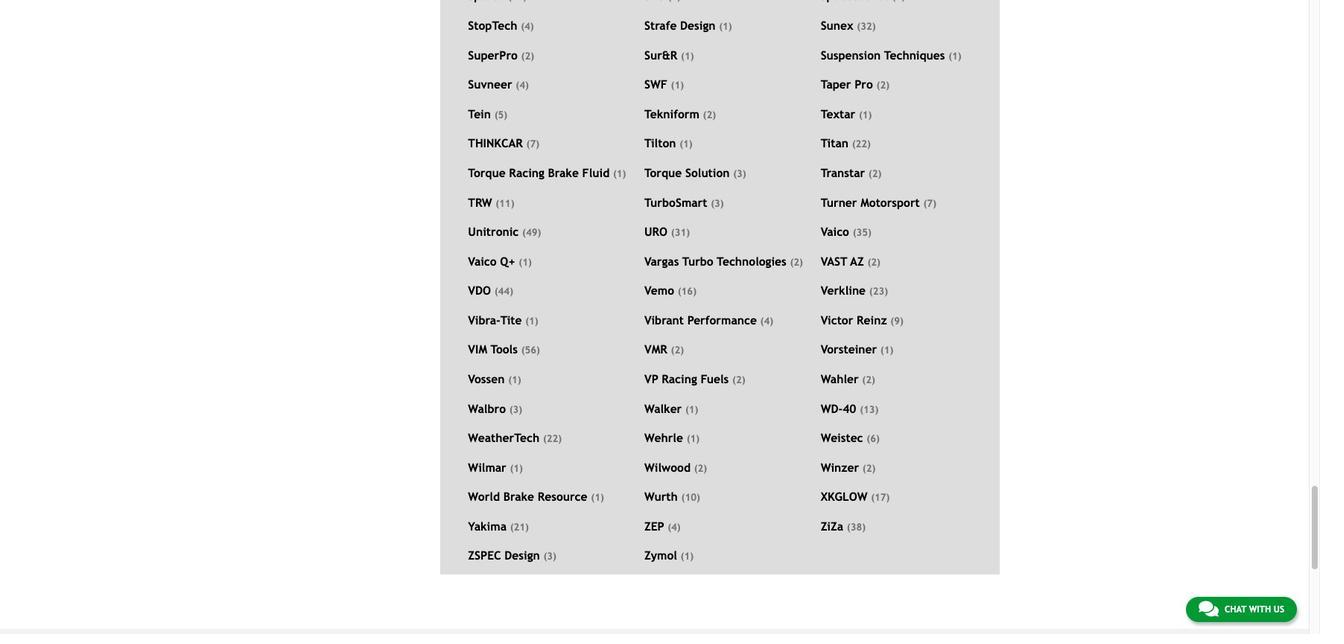 Task type: describe. For each thing, give the bounding box(es) containing it.
(11)
[[496, 198, 515, 209]]

stoptech (4)
[[468, 19, 534, 32]]

strafe
[[645, 19, 677, 32]]

sunex (32)
[[821, 19, 876, 32]]

verkline
[[821, 284, 866, 297]]

chat with us
[[1225, 605, 1285, 615]]

chat with us link
[[1186, 598, 1297, 623]]

(44)
[[495, 286, 513, 297]]

wilwood (2)
[[645, 461, 707, 474]]

vossen
[[468, 373, 505, 386]]

titan (22)
[[821, 137, 871, 150]]

walker (1)
[[645, 402, 699, 415]]

(3) inside turbosmart (3)
[[711, 198, 724, 209]]

unitronic
[[468, 225, 519, 239]]

wahler
[[821, 373, 859, 386]]

torque racing brake fluid (1)
[[468, 166, 626, 180]]

textar (1)
[[821, 107, 872, 121]]

sur&r (1)
[[645, 48, 694, 62]]

sur&r
[[645, 48, 678, 62]]

transtar (2)
[[821, 166, 882, 180]]

(4) for suvneer
[[516, 80, 529, 91]]

(4) for stoptech
[[521, 21, 534, 32]]

(2) inside vmr (2)
[[671, 345, 684, 356]]

vp
[[645, 373, 658, 386]]

vaico (35)
[[821, 225, 872, 239]]

(2) inside vp racing fuels (2)
[[732, 375, 746, 386]]

yakima (21)
[[468, 520, 529, 533]]

taper
[[821, 78, 851, 91]]

wilmar (1)
[[468, 461, 523, 474]]

wilwood
[[645, 461, 691, 474]]

0 horizontal spatial brake
[[503, 491, 534, 504]]

verkline (23)
[[821, 284, 888, 297]]

swf (1)
[[645, 78, 684, 91]]

tein (5)
[[468, 107, 508, 121]]

vemo (16)
[[645, 284, 697, 297]]

vdo (44)
[[468, 284, 513, 297]]

(7) inside thinkcar (7)
[[526, 139, 540, 150]]

(4) for zep
[[668, 522, 681, 533]]

(1) inside suspension techniques (1)
[[949, 50, 962, 62]]

techniques
[[884, 48, 945, 62]]

suvneer (4)
[[468, 78, 529, 91]]

(23)
[[869, 286, 888, 297]]

trw
[[468, 196, 492, 209]]

tilton
[[645, 137, 676, 150]]

transtar
[[821, 166, 865, 180]]

(13)
[[860, 404, 879, 415]]

q+
[[500, 255, 515, 268]]

torque solution (3)
[[645, 166, 746, 180]]

turbosmart
[[645, 196, 707, 209]]

fluid
[[582, 166, 610, 180]]

vast
[[821, 255, 848, 268]]

(1) inside swf (1)
[[671, 80, 684, 91]]

zymol (1)
[[645, 549, 694, 563]]

vaico for vaico q+
[[468, 255, 497, 268]]

(21)
[[510, 522, 529, 533]]

tekniform (2)
[[645, 107, 716, 121]]

az
[[851, 255, 864, 268]]

performance
[[688, 314, 757, 327]]

design for zspec
[[505, 549, 540, 563]]

vargas turbo technologies (2)
[[645, 255, 803, 268]]

racing for vp
[[662, 373, 697, 386]]

(3) inside 'walbro (3)'
[[509, 404, 523, 415]]

winzer (2)
[[821, 461, 876, 474]]

(3) inside the zspec design (3)
[[544, 552, 557, 563]]

suspension
[[821, 48, 881, 62]]

40
[[843, 402, 856, 415]]

vim tools (56)
[[468, 343, 540, 356]]

vmr (2)
[[645, 343, 684, 356]]

vaico for vaico
[[821, 225, 849, 239]]

(1) inside walker (1)
[[685, 404, 699, 415]]

zymol
[[645, 549, 677, 563]]

with
[[1249, 605, 1271, 615]]

tilton (1)
[[645, 137, 693, 150]]

(49)
[[522, 227, 541, 239]]

(1) inside the strafe design (1)
[[719, 21, 732, 32]]

1 horizontal spatial brake
[[548, 166, 579, 180]]

(1) inside wilmar (1)
[[510, 463, 523, 474]]

(22) for titan
[[852, 139, 871, 150]]

ziza
[[821, 520, 844, 533]]

(1) inside vaico q+ (1)
[[519, 257, 532, 268]]

(9)
[[891, 316, 904, 327]]

walker
[[645, 402, 682, 415]]

tein
[[468, 107, 491, 121]]

reinz
[[857, 314, 887, 327]]

swf
[[645, 78, 668, 91]]

textar
[[821, 107, 856, 121]]

vim
[[468, 343, 487, 356]]

stoptech
[[468, 19, 517, 32]]

chat
[[1225, 605, 1247, 615]]

turbosmart (3)
[[645, 196, 724, 209]]

vargas
[[645, 255, 679, 268]]

wilmar
[[468, 461, 507, 474]]

(4) inside vibrant performance (4)
[[760, 316, 774, 327]]



Task type: locate. For each thing, give the bounding box(es) containing it.
torque
[[468, 166, 506, 180], [645, 166, 682, 180]]

(1) right techniques
[[949, 50, 962, 62]]

(38)
[[847, 522, 866, 533]]

1 torque from the left
[[468, 166, 506, 180]]

torque for torque solution
[[645, 166, 682, 180]]

1 vertical spatial (7)
[[924, 198, 937, 209]]

vdo
[[468, 284, 491, 297]]

victor reinz (9)
[[821, 314, 904, 327]]

1 vertical spatial racing
[[662, 373, 697, 386]]

1 horizontal spatial vaico
[[821, 225, 849, 239]]

(1) right wilmar
[[510, 463, 523, 474]]

torque down tilton
[[645, 166, 682, 180]]

(1) down (9)
[[881, 345, 894, 356]]

(1) inside vorsteiner (1)
[[881, 345, 894, 356]]

(2) left vast
[[790, 257, 803, 268]]

(22)
[[852, 139, 871, 150], [543, 434, 562, 445]]

0 horizontal spatial (22)
[[543, 434, 562, 445]]

vaico q+ (1)
[[468, 255, 532, 268]]

(1) inside zymol (1)
[[681, 552, 694, 563]]

(1) right tilton
[[680, 139, 693, 150]]

(2) inside wilwood (2)
[[694, 463, 707, 474]]

(1) right fluid
[[613, 168, 626, 180]]

torque up trw (11)
[[468, 166, 506, 180]]

fuels
[[701, 373, 729, 386]]

(22) inside weathertech (22)
[[543, 434, 562, 445]]

(1) inside world brake resource (1)
[[591, 493, 604, 504]]

1 horizontal spatial racing
[[662, 373, 697, 386]]

(7) inside turner motorsport (7)
[[924, 198, 937, 209]]

trw (11)
[[468, 196, 515, 209]]

vibrant performance (4)
[[645, 314, 774, 327]]

(5)
[[495, 109, 508, 121]]

(1) inside 'torque racing brake fluid (1)'
[[613, 168, 626, 180]]

(16)
[[678, 286, 697, 297]]

racing
[[509, 166, 545, 180], [662, 373, 697, 386]]

(1) inside tilton (1)
[[680, 139, 693, 150]]

torque for torque racing brake fluid
[[468, 166, 506, 180]]

(3)
[[733, 168, 746, 180], [711, 198, 724, 209], [509, 404, 523, 415], [544, 552, 557, 563]]

titan
[[821, 137, 849, 150]]

superpro
[[468, 48, 518, 62]]

(1) right "q+"
[[519, 257, 532, 268]]

(2) up turner motorsport (7)
[[869, 168, 882, 180]]

unitronic (49)
[[468, 225, 541, 239]]

(3) down "solution"
[[711, 198, 724, 209]]

(4) inside suvneer (4)
[[516, 80, 529, 91]]

(56)
[[521, 345, 540, 356]]

solution
[[686, 166, 730, 180]]

thinkcar (7)
[[468, 137, 540, 150]]

winzer
[[821, 461, 859, 474]]

wehrle (1)
[[645, 432, 700, 445]]

taper pro (2)
[[821, 78, 890, 91]]

weathertech
[[468, 432, 540, 445]]

(1) inside vossen (1)
[[508, 375, 521, 386]]

1 vertical spatial vaico
[[468, 255, 497, 268]]

(1) right tite
[[525, 316, 538, 327]]

0 horizontal spatial vaico
[[468, 255, 497, 268]]

vaico left "q+"
[[468, 255, 497, 268]]

zep (4)
[[645, 520, 681, 533]]

tekniform
[[645, 107, 700, 121]]

turner
[[821, 196, 857, 209]]

motorsport
[[861, 196, 920, 209]]

vorsteiner (1)
[[821, 343, 894, 356]]

(1) inside sur&r (1)
[[681, 50, 694, 62]]

brake left fluid
[[548, 166, 579, 180]]

(2) up (10)
[[694, 463, 707, 474]]

0 vertical spatial brake
[[548, 166, 579, 180]]

0 vertical spatial vaico
[[821, 225, 849, 239]]

(22) right weathertech
[[543, 434, 562, 445]]

weathertech (22)
[[468, 432, 562, 445]]

(1) right the "strafe"
[[719, 21, 732, 32]]

(2) right vmr
[[671, 345, 684, 356]]

(1) right textar
[[859, 109, 872, 121]]

(2) right superpro
[[521, 50, 534, 62]]

(2) inside superpro (2)
[[521, 50, 534, 62]]

0 vertical spatial design
[[680, 19, 716, 32]]

wd-
[[821, 402, 843, 415]]

(4) right zep
[[668, 522, 681, 533]]

(4) right performance
[[760, 316, 774, 327]]

1 horizontal spatial (22)
[[852, 139, 871, 150]]

(2) inside vast az (2)
[[868, 257, 881, 268]]

1 horizontal spatial design
[[680, 19, 716, 32]]

technologies
[[717, 255, 787, 268]]

0 horizontal spatial design
[[505, 549, 540, 563]]

resource
[[538, 491, 588, 504]]

(2) inside transtar (2)
[[869, 168, 882, 180]]

turner motorsport (7)
[[821, 196, 937, 209]]

(22) for weathertech
[[543, 434, 562, 445]]

(4) right stoptech
[[521, 21, 534, 32]]

wurth
[[645, 491, 678, 504]]

0 vertical spatial racing
[[509, 166, 545, 180]]

(1) right vossen
[[508, 375, 521, 386]]

(1) right sur&r
[[681, 50, 694, 62]]

brake up (21)
[[503, 491, 534, 504]]

0 horizontal spatial (7)
[[526, 139, 540, 150]]

(2) inside the vargas turbo technologies (2)
[[790, 257, 803, 268]]

(2)
[[521, 50, 534, 62], [877, 80, 890, 91], [703, 109, 716, 121], [869, 168, 882, 180], [790, 257, 803, 268], [868, 257, 881, 268], [671, 345, 684, 356], [732, 375, 746, 386], [862, 375, 875, 386], [694, 463, 707, 474], [863, 463, 876, 474]]

(1) inside "textar (1)"
[[859, 109, 872, 121]]

(3) inside torque solution (3)
[[733, 168, 746, 180]]

1 vertical spatial brake
[[503, 491, 534, 504]]

(2) right fuels
[[732, 375, 746, 386]]

vorsteiner
[[821, 343, 877, 356]]

(2) right tekniform
[[703, 109, 716, 121]]

0 vertical spatial (7)
[[526, 139, 540, 150]]

tools
[[491, 343, 518, 356]]

walbro
[[468, 402, 506, 415]]

zep
[[645, 520, 664, 533]]

(2) right winzer
[[863, 463, 876, 474]]

(4) inside the stoptech (4)
[[521, 21, 534, 32]]

brake
[[548, 166, 579, 180], [503, 491, 534, 504]]

weistec (6)
[[821, 432, 880, 445]]

vast az (2)
[[821, 255, 881, 268]]

(4) right suvneer
[[516, 80, 529, 91]]

racing right vp
[[662, 373, 697, 386]]

vibra-
[[468, 314, 500, 327]]

turbo
[[682, 255, 714, 268]]

0 horizontal spatial torque
[[468, 166, 506, 180]]

wehrle
[[645, 432, 683, 445]]

design for strafe
[[680, 19, 716, 32]]

0 vertical spatial (22)
[[852, 139, 871, 150]]

(6)
[[867, 434, 880, 445]]

1 horizontal spatial torque
[[645, 166, 682, 180]]

vaico left (35) at right
[[821, 225, 849, 239]]

world brake resource (1)
[[468, 491, 604, 504]]

(2) inside the wahler (2)
[[862, 375, 875, 386]]

sunex
[[821, 19, 854, 32]]

(1) inside the wehrle (1)
[[687, 434, 700, 445]]

(4)
[[521, 21, 534, 32], [516, 80, 529, 91], [760, 316, 774, 327], [668, 522, 681, 533]]

1 horizontal spatial (7)
[[924, 198, 937, 209]]

ziza (38)
[[821, 520, 866, 533]]

(1) right resource
[[591, 493, 604, 504]]

(3) right "solution"
[[733, 168, 746, 180]]

(7) up 'torque racing brake fluid (1)'
[[526, 139, 540, 150]]

racing for torque
[[509, 166, 545, 180]]

2 torque from the left
[[645, 166, 682, 180]]

world
[[468, 491, 500, 504]]

(1) right walker
[[685, 404, 699, 415]]

(1) right wehrle
[[687, 434, 700, 445]]

uro (31)
[[645, 225, 690, 239]]

design
[[680, 19, 716, 32], [505, 549, 540, 563]]

vaico
[[821, 225, 849, 239], [468, 255, 497, 268]]

1 vertical spatial (22)
[[543, 434, 562, 445]]

xkglow (17)
[[821, 491, 890, 504]]

(2) inside taper pro (2)
[[877, 80, 890, 91]]

suvneer
[[468, 78, 512, 91]]

design down (21)
[[505, 549, 540, 563]]

strafe design (1)
[[645, 19, 732, 32]]

wahler (2)
[[821, 373, 875, 386]]

comments image
[[1199, 601, 1219, 618]]

zspec design (3)
[[468, 549, 557, 563]]

(7) right motorsport
[[924, 198, 937, 209]]

(1) right swf
[[671, 80, 684, 91]]

vibrant
[[645, 314, 684, 327]]

0 horizontal spatial racing
[[509, 166, 545, 180]]

tite
[[500, 314, 522, 327]]

(1) inside "vibra-tite (1)"
[[525, 316, 538, 327]]

vemo
[[645, 284, 674, 297]]

(2) inside tekniform (2)
[[703, 109, 716, 121]]

design right the "strafe"
[[680, 19, 716, 32]]

(3) up weathertech (22) at the bottom
[[509, 404, 523, 415]]

(2) right pro at right
[[877, 80, 890, 91]]

(2) right wahler
[[862, 375, 875, 386]]

(2) right az
[[868, 257, 881, 268]]

(3) down resource
[[544, 552, 557, 563]]

suspension techniques (1)
[[821, 48, 962, 62]]

(2) inside winzer (2)
[[863, 463, 876, 474]]

1 vertical spatial design
[[505, 549, 540, 563]]

vossen (1)
[[468, 373, 521, 386]]

vmr
[[645, 343, 668, 356]]

xkglow
[[821, 491, 868, 504]]

(1) right zymol
[[681, 552, 694, 563]]

(22) right "titan"
[[852, 139, 871, 150]]

(4) inside zep (4)
[[668, 522, 681, 533]]

us
[[1274, 605, 1285, 615]]

(22) inside titan (22)
[[852, 139, 871, 150]]

racing down thinkcar (7) at the left
[[509, 166, 545, 180]]

pro
[[855, 78, 873, 91]]



Task type: vqa. For each thing, say whether or not it's contained in the screenshot.


